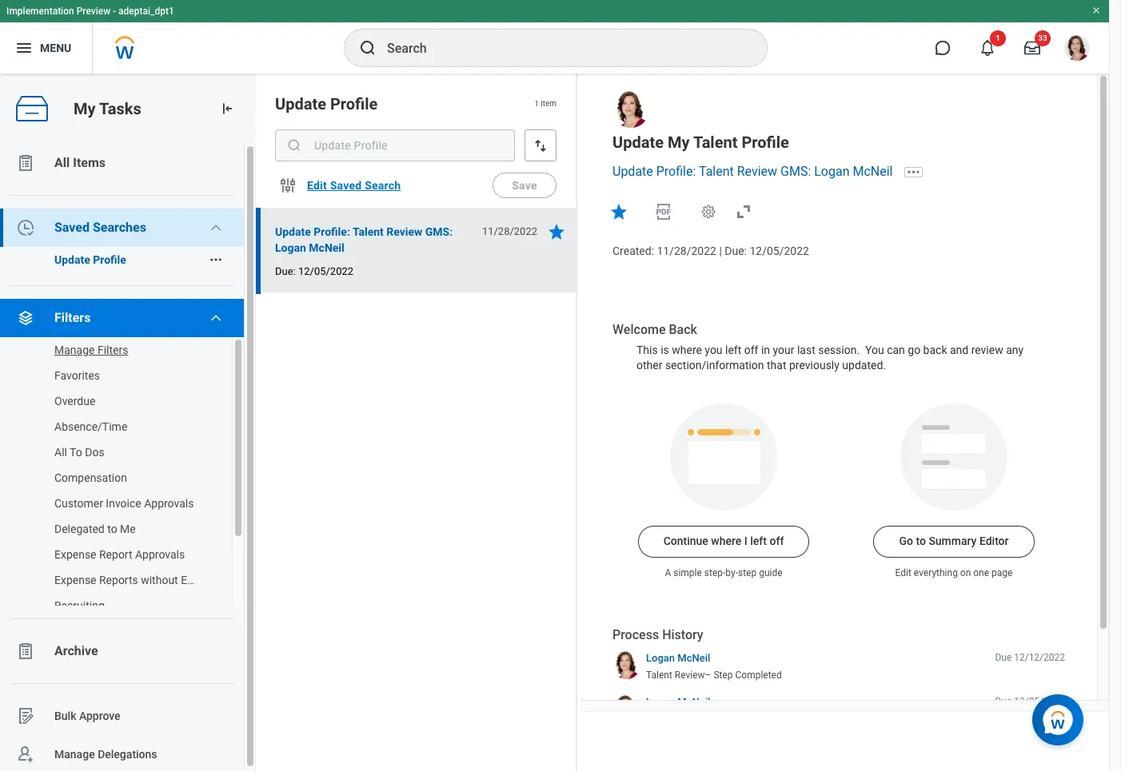 Task type: vqa. For each thing, say whether or not it's contained in the screenshot.
MANAGE associated with Manage Filters
yes



Task type: describe. For each thing, give the bounding box(es) containing it.
to
[[70, 446, 82, 459]]

logan mcneil button for due 12/12/2022
[[646, 652, 711, 666]]

implementation
[[6, 6, 74, 17]]

profile logan mcneil image
[[1065, 35, 1090, 64]]

updated.
[[843, 359, 886, 372]]

all items button
[[0, 144, 244, 182]]

overdue button
[[0, 389, 216, 414]]

everything
[[914, 568, 958, 579]]

process history
[[613, 628, 704, 643]]

inbox large image
[[1025, 40, 1041, 56]]

33 button
[[1015, 30, 1051, 66]]

view printable version (pdf) image
[[654, 202, 674, 221]]

due for due 12/05/2022
[[995, 697, 1012, 708]]

any
[[1006, 344, 1024, 356]]

left inside welcome back this is where you left off in your last session.  you can go back and review any other section/information that previously updated.
[[726, 344, 742, 356]]

all for all to dos
[[54, 446, 67, 459]]

customer invoice approvals button
[[0, 491, 216, 517]]

where inside welcome back this is where you left off in your last session.  you can go back and review any other section/information that previously updated.
[[672, 344, 702, 356]]

tasks
[[99, 99, 141, 118]]

all for all items
[[54, 155, 70, 170]]

delegated
[[54, 523, 105, 536]]

continue where i left off button
[[638, 526, 810, 558]]

11/28/2022 inside 'item list' element
[[482, 226, 538, 238]]

you
[[705, 344, 723, 356]]

delegated to me
[[54, 523, 136, 536]]

by-
[[726, 568, 738, 579]]

welcome back this is where you left off in your last session.  you can go back and review any other section/information that previously updated.
[[613, 322, 1027, 372]]

expense reports without exceptions
[[54, 574, 235, 587]]

all to dos
[[54, 446, 104, 459]]

dos
[[85, 446, 104, 459]]

talent review – step completed
[[646, 670, 782, 681]]

transformation import image
[[219, 101, 235, 117]]

welcome
[[613, 322, 666, 337]]

a
[[665, 568, 671, 579]]

1 button
[[970, 30, 1006, 66]]

archive button
[[0, 633, 244, 671]]

searches
[[93, 220, 146, 235]]

profile inside update profile button
[[93, 254, 126, 266]]

close environment banner image
[[1092, 6, 1101, 15]]

1 item
[[534, 99, 557, 108]]

history
[[662, 628, 704, 643]]

1 horizontal spatial my
[[668, 133, 690, 152]]

update profile inside button
[[54, 254, 126, 266]]

saved inside dropdown button
[[54, 220, 90, 235]]

related actions image
[[209, 253, 223, 267]]

12/05/2022 for due: 12/05/2022
[[298, 266, 354, 278]]

rename image
[[16, 707, 35, 726]]

a simple step-by-step guide
[[665, 568, 783, 579]]

1 horizontal spatial star image
[[610, 202, 629, 221]]

update inside update profile: talent review gms: logan mcneil
[[275, 226, 311, 238]]

update profile: talent review gms: logan mcneil inside button
[[275, 226, 453, 254]]

recruiting
[[54, 600, 105, 613]]

filters button
[[0, 299, 244, 338]]

can go
[[887, 344, 921, 356]]

step
[[738, 568, 757, 579]]

update profile button
[[0, 247, 202, 273]]

edit everything on one page
[[896, 568, 1013, 579]]

bulk approve
[[54, 710, 120, 723]]

notifications large image
[[980, 40, 996, 56]]

compensation button
[[0, 466, 216, 491]]

overdue
[[54, 395, 95, 408]]

33
[[1038, 34, 1048, 42]]

0 horizontal spatial my
[[74, 99, 96, 118]]

-
[[113, 6, 116, 17]]

recruiting button
[[0, 594, 216, 619]]

list inside my tasks element
[[0, 338, 244, 619]]

saved inside button
[[330, 179, 362, 192]]

editor
[[980, 535, 1009, 548]]

sort image
[[533, 138, 549, 154]]

one
[[974, 568, 990, 579]]

expense reports without exceptions button
[[0, 568, 235, 594]]

chevron down image
[[210, 312, 223, 325]]

all items
[[54, 155, 106, 170]]

adeptai_dpt1
[[118, 6, 174, 17]]

last
[[797, 344, 816, 356]]

bulk
[[54, 710, 76, 723]]

archive
[[54, 644, 98, 659]]

summary
[[929, 535, 977, 548]]

clipboard image
[[16, 642, 35, 662]]

expense for expense reports without exceptions
[[54, 574, 96, 587]]

save
[[512, 179, 537, 192]]

go to summary editor button
[[874, 526, 1035, 558]]

step
[[714, 670, 733, 681]]

talent inside button
[[353, 226, 384, 238]]

on
[[961, 568, 971, 579]]

exceptions
[[181, 574, 235, 587]]

configure image
[[278, 176, 298, 195]]

search image inside 'item list' element
[[286, 138, 302, 154]]

your
[[773, 344, 795, 356]]

absence/time
[[54, 421, 127, 434]]

update inside list
[[54, 254, 90, 266]]

report
[[99, 549, 132, 562]]

go to summary editor
[[899, 535, 1009, 548]]

update profile: talent review gms: logan mcneil link
[[613, 164, 893, 180]]

search image inside the menu banner
[[358, 38, 378, 58]]

edit saved search button
[[301, 170, 407, 202]]

due 12/12/2022
[[995, 653, 1065, 664]]

off inside welcome back this is where you left off in your last session.  you can go back and review any other section/information that previously updated.
[[745, 344, 759, 356]]

i
[[745, 535, 748, 548]]

without
[[141, 574, 178, 587]]

search
[[365, 179, 401, 192]]

to for me
[[107, 523, 117, 536]]

due: inside 'item list' element
[[275, 266, 296, 278]]

talent inside process history region
[[646, 670, 673, 681]]

items
[[73, 155, 106, 170]]

is
[[661, 344, 669, 356]]

due: 12/05/2022
[[275, 266, 354, 278]]

favorites button
[[0, 363, 216, 389]]

employee's photo (logan mcneil) image
[[613, 91, 650, 128]]



Task type: locate. For each thing, give the bounding box(es) containing it.
0 horizontal spatial to
[[107, 523, 117, 536]]

manage delegations
[[54, 748, 157, 761]]

reports
[[99, 574, 138, 587]]

1 horizontal spatial 11/28/2022
[[657, 245, 717, 257]]

saved
[[330, 179, 362, 192], [54, 220, 90, 235]]

1 horizontal spatial saved
[[330, 179, 362, 192]]

0 horizontal spatial update profile
[[54, 254, 126, 266]]

0 horizontal spatial 12/05/2022
[[298, 266, 354, 278]]

save button
[[493, 173, 557, 198]]

left inside button
[[751, 535, 767, 548]]

saved searches button
[[0, 209, 244, 247]]

0 vertical spatial expense
[[54, 549, 96, 562]]

all inside button
[[54, 155, 70, 170]]

1 vertical spatial profile
[[742, 133, 789, 152]]

12/05/2022 down 12/12/2022
[[1014, 697, 1065, 708]]

approvals for expense report approvals
[[135, 549, 185, 562]]

talent down edit saved search
[[353, 226, 384, 238]]

2 due from the top
[[995, 697, 1012, 708]]

filters inside filters 'dropdown button'
[[54, 310, 91, 326]]

all left to
[[54, 446, 67, 459]]

0 vertical spatial left
[[726, 344, 742, 356]]

review
[[737, 164, 778, 180], [387, 226, 423, 238], [675, 670, 705, 681]]

continue
[[664, 535, 709, 548]]

all inside button
[[54, 446, 67, 459]]

logan mcneil for due 12/12/2022
[[646, 653, 711, 665]]

0 vertical spatial approvals
[[144, 498, 194, 510]]

logan mcneil button for due 12/05/2022
[[646, 696, 711, 710]]

item list element
[[256, 74, 578, 772]]

bulk approve link
[[0, 698, 244, 736]]

1 for 1
[[996, 34, 1001, 42]]

12/05/2022 inside process history region
[[1014, 697, 1065, 708]]

0 vertical spatial manage
[[54, 344, 95, 357]]

1 vertical spatial search image
[[286, 138, 302, 154]]

None text field
[[275, 130, 515, 162]]

star image
[[610, 202, 629, 221], [547, 222, 566, 242]]

search image
[[358, 38, 378, 58], [286, 138, 302, 154]]

review left step
[[675, 670, 705, 681]]

0 vertical spatial due
[[995, 653, 1012, 664]]

0 vertical spatial search image
[[358, 38, 378, 58]]

1 horizontal spatial off
[[770, 535, 784, 548]]

1 logan mcneil from the top
[[646, 653, 711, 665]]

step-
[[705, 568, 726, 579]]

edit for edit everything on one page
[[896, 568, 912, 579]]

due for due 12/12/2022
[[995, 653, 1012, 664]]

filters
[[54, 310, 91, 326], [98, 344, 128, 357]]

1
[[996, 34, 1001, 42], [534, 99, 539, 108]]

2 manage from the top
[[54, 748, 95, 761]]

0 vertical spatial star image
[[610, 202, 629, 221]]

1 vertical spatial review
[[387, 226, 423, 238]]

0 horizontal spatial off
[[745, 344, 759, 356]]

0 horizontal spatial where
[[672, 344, 702, 356]]

0 vertical spatial logan mcneil button
[[646, 652, 711, 666]]

1 all from the top
[[54, 155, 70, 170]]

0 vertical spatial filters
[[54, 310, 91, 326]]

logan mcneil button down '–'
[[646, 696, 711, 710]]

process
[[613, 628, 659, 643]]

manage
[[54, 344, 95, 357], [54, 748, 95, 761]]

filters inside 'manage filters' button
[[98, 344, 128, 357]]

off left in
[[745, 344, 759, 356]]

0 vertical spatial 1
[[996, 34, 1001, 42]]

my
[[74, 99, 96, 118], [668, 133, 690, 152]]

2 logan mcneil button from the top
[[646, 696, 711, 710]]

0 vertical spatial profile
[[330, 94, 378, 114]]

review inside button
[[387, 226, 423, 238]]

manage up favorites at left top
[[54, 344, 95, 357]]

update my talent profile
[[613, 133, 789, 152]]

saved searches
[[54, 220, 146, 235]]

11/28/2022 left |
[[657, 245, 717, 257]]

expense for expense report approvals
[[54, 549, 96, 562]]

completed
[[736, 670, 782, 681]]

2 vertical spatial 12/05/2022
[[1014, 697, 1065, 708]]

1 horizontal spatial due:
[[725, 245, 747, 257]]

0 horizontal spatial edit
[[307, 179, 327, 192]]

guide
[[759, 568, 783, 579]]

logan mcneil for due 12/05/2022
[[646, 697, 711, 709]]

due down 'due 12/12/2022' at the right bottom
[[995, 697, 1012, 708]]

12/05/2022 inside 'item list' element
[[298, 266, 354, 278]]

update profile: talent review gms: logan mcneil button
[[275, 222, 474, 258]]

1 vertical spatial logan mcneil button
[[646, 696, 711, 710]]

off right i
[[770, 535, 784, 548]]

1 horizontal spatial update profile: talent review gms: logan mcneil
[[613, 164, 893, 180]]

2 vertical spatial profile
[[93, 254, 126, 266]]

left right i
[[751, 535, 767, 548]]

|
[[719, 245, 722, 257]]

1 horizontal spatial filters
[[98, 344, 128, 357]]

logan mcneil button down history
[[646, 652, 711, 666]]

1 inside 'item list' element
[[534, 99, 539, 108]]

review up fullscreen image
[[737, 164, 778, 180]]

simple
[[674, 568, 702, 579]]

1 horizontal spatial profile
[[330, 94, 378, 114]]

1 vertical spatial gms:
[[425, 226, 453, 238]]

1 horizontal spatial left
[[751, 535, 767, 548]]

manage for manage filters
[[54, 344, 95, 357]]

profile inside 'item list' element
[[330, 94, 378, 114]]

12/05/2022 down fullscreen image
[[750, 245, 809, 257]]

edit right configure icon
[[307, 179, 327, 192]]

0 vertical spatial update profile
[[275, 94, 378, 114]]

1 vertical spatial approvals
[[135, 549, 185, 562]]

–
[[705, 670, 711, 681]]

talent down process history
[[646, 670, 673, 681]]

manage delegations link
[[0, 736, 244, 772]]

logan mcneil
[[646, 653, 711, 665], [646, 697, 711, 709]]

list containing all items
[[0, 144, 256, 772]]

11/28/2022
[[482, 226, 538, 238], [657, 245, 717, 257]]

0 vertical spatial off
[[745, 344, 759, 356]]

fullscreen image
[[734, 202, 754, 221]]

compensation
[[54, 472, 127, 485]]

12/12/2022
[[1014, 653, 1065, 664]]

where left i
[[711, 535, 742, 548]]

1 list from the top
[[0, 144, 256, 772]]

1 horizontal spatial search image
[[358, 38, 378, 58]]

profile: up due: 12/05/2022
[[314, 226, 350, 238]]

1 vertical spatial off
[[770, 535, 784, 548]]

0 horizontal spatial profile
[[93, 254, 126, 266]]

expense down delegated
[[54, 549, 96, 562]]

to
[[107, 523, 117, 536], [916, 535, 926, 548]]

manage down bulk
[[54, 748, 95, 761]]

clock check image
[[16, 218, 35, 238]]

edit inside button
[[307, 179, 327, 192]]

all left items
[[54, 155, 70, 170]]

11/28/2022 down save
[[482, 226, 538, 238]]

1 vertical spatial where
[[711, 535, 742, 548]]

my left tasks
[[74, 99, 96, 118]]

0 horizontal spatial filters
[[54, 310, 91, 326]]

profile:
[[657, 164, 696, 180], [314, 226, 350, 238]]

2 list from the top
[[0, 338, 244, 619]]

1 horizontal spatial 1
[[996, 34, 1001, 42]]

user plus image
[[16, 746, 35, 765]]

menu
[[40, 41, 71, 54]]

0 horizontal spatial left
[[726, 344, 742, 356]]

talent down update my talent profile
[[699, 164, 734, 180]]

justify image
[[14, 38, 34, 58]]

0 vertical spatial all
[[54, 155, 70, 170]]

0 vertical spatial due:
[[725, 245, 747, 257]]

Search Workday  search field
[[387, 30, 734, 66]]

customer
[[54, 498, 103, 510]]

gms:
[[781, 164, 811, 180], [425, 226, 453, 238]]

1 vertical spatial edit
[[896, 568, 912, 579]]

to left the me
[[107, 523, 117, 536]]

page
[[992, 568, 1013, 579]]

approvals up without
[[135, 549, 185, 562]]

0 vertical spatial edit
[[307, 179, 327, 192]]

due: right related actions icon on the top left of page
[[275, 266, 296, 278]]

1 vertical spatial saved
[[54, 220, 90, 235]]

item
[[541, 99, 557, 108]]

1 expense from the top
[[54, 549, 96, 562]]

go
[[899, 535, 913, 548]]

talent up update profile: talent review gms: logan mcneil link
[[693, 133, 738, 152]]

profile: down update my talent profile
[[657, 164, 696, 180]]

edit
[[307, 179, 327, 192], [896, 568, 912, 579]]

where down back
[[672, 344, 702, 356]]

1 vertical spatial 1
[[534, 99, 539, 108]]

1 vertical spatial all
[[54, 446, 67, 459]]

other
[[637, 359, 663, 372]]

menu banner
[[0, 0, 1109, 74]]

12/05/2022 for due 12/05/2022
[[1014, 697, 1065, 708]]

expense report approvals button
[[0, 542, 216, 568]]

1 horizontal spatial gms:
[[781, 164, 811, 180]]

approve
[[79, 710, 120, 723]]

0 horizontal spatial star image
[[547, 222, 566, 242]]

1 left item
[[534, 99, 539, 108]]

to inside button
[[107, 523, 117, 536]]

1 vertical spatial due:
[[275, 266, 296, 278]]

1 logan mcneil button from the top
[[646, 652, 711, 666]]

logan
[[814, 164, 850, 180], [275, 242, 306, 254], [646, 653, 675, 665], [646, 697, 675, 709]]

implementation preview -   adeptai_dpt1
[[6, 6, 174, 17]]

invoice
[[106, 498, 141, 510]]

back
[[669, 322, 697, 337]]

review inside process history region
[[675, 670, 705, 681]]

2 vertical spatial review
[[675, 670, 705, 681]]

12/05/2022 down update profile: talent review gms: logan mcneil button
[[298, 266, 354, 278]]

mcneil
[[853, 164, 893, 180], [309, 242, 345, 254], [678, 653, 711, 665], [678, 697, 711, 709]]

all to dos button
[[0, 440, 216, 466]]

update profile: talent review gms: logan mcneil
[[613, 164, 893, 180], [275, 226, 453, 254]]

0 horizontal spatial 11/28/2022
[[482, 226, 538, 238]]

1 for 1 item
[[534, 99, 539, 108]]

manage inside button
[[54, 344, 95, 357]]

0 horizontal spatial review
[[387, 226, 423, 238]]

absence/time button
[[0, 414, 216, 440]]

manage filters
[[54, 344, 128, 357]]

manage filters button
[[0, 338, 216, 363]]

to right go
[[916, 535, 926, 548]]

logan mcneil button
[[646, 652, 711, 666], [646, 696, 711, 710]]

1 horizontal spatial 12/05/2022
[[750, 245, 809, 257]]

where inside button
[[711, 535, 742, 548]]

0 horizontal spatial due:
[[275, 266, 296, 278]]

approvals right 'invoice'
[[144, 498, 194, 510]]

clipboard image
[[16, 154, 35, 173]]

1 vertical spatial profile:
[[314, 226, 350, 238]]

2 horizontal spatial review
[[737, 164, 778, 180]]

1 vertical spatial manage
[[54, 748, 95, 761]]

to inside button
[[916, 535, 926, 548]]

perspective image
[[16, 309, 35, 328]]

and review
[[950, 344, 1004, 356]]

1 vertical spatial filters
[[98, 344, 128, 357]]

continue where i left off
[[664, 535, 784, 548]]

profile: inside update profile: talent review gms: logan mcneil
[[314, 226, 350, 238]]

0 horizontal spatial 1
[[534, 99, 539, 108]]

1 horizontal spatial update profile
[[275, 94, 378, 114]]

logan inside button
[[275, 242, 306, 254]]

edit down go
[[896, 568, 912, 579]]

0 vertical spatial logan mcneil
[[646, 653, 711, 665]]

left right the you
[[726, 344, 742, 356]]

1 right notifications large image
[[996, 34, 1001, 42]]

1 vertical spatial 11/28/2022
[[657, 245, 717, 257]]

chevron down image
[[210, 222, 223, 234]]

list containing manage filters
[[0, 338, 244, 619]]

off inside button
[[770, 535, 784, 548]]

0 horizontal spatial gms:
[[425, 226, 453, 238]]

0 vertical spatial my
[[74, 99, 96, 118]]

1 manage from the top
[[54, 344, 95, 357]]

1 horizontal spatial where
[[711, 535, 742, 548]]

where
[[672, 344, 702, 356], [711, 535, 742, 548]]

1 vertical spatial my
[[668, 133, 690, 152]]

update profile inside 'item list' element
[[275, 94, 378, 114]]

2 horizontal spatial 12/05/2022
[[1014, 697, 1065, 708]]

due left 12/12/2022
[[995, 653, 1012, 664]]

saved up update profile button
[[54, 220, 90, 235]]

gear image
[[701, 204, 717, 220]]

manage for manage delegations
[[54, 748, 95, 761]]

delegated to me button
[[0, 517, 216, 542]]

session.
[[818, 344, 860, 356]]

delegations
[[98, 748, 157, 761]]

0 horizontal spatial saved
[[54, 220, 90, 235]]

filters up the favorites button at left
[[98, 344, 128, 357]]

0 vertical spatial 11/28/2022
[[482, 226, 538, 238]]

2 expense from the top
[[54, 574, 96, 587]]

my tasks element
[[0, 74, 256, 772]]

0 vertical spatial update profile: talent review gms: logan mcneil
[[613, 164, 893, 180]]

1 vertical spatial due
[[995, 697, 1012, 708]]

0 vertical spatial profile:
[[657, 164, 696, 180]]

update
[[275, 94, 326, 114], [613, 133, 664, 152], [613, 164, 653, 180], [275, 226, 311, 238], [54, 254, 90, 266]]

section/information
[[665, 359, 764, 372]]

logan mcneil down history
[[646, 653, 711, 665]]

1 vertical spatial update profile
[[54, 254, 126, 266]]

0 vertical spatial 12/05/2022
[[750, 245, 809, 257]]

1 inside button
[[996, 34, 1001, 42]]

expense up "recruiting" in the left of the page
[[54, 574, 96, 587]]

2 horizontal spatial profile
[[742, 133, 789, 152]]

saved left search
[[330, 179, 362, 192]]

back
[[924, 344, 947, 356]]

1 vertical spatial expense
[[54, 574, 96, 587]]

1 horizontal spatial profile:
[[657, 164, 696, 180]]

update profile: talent review gms: logan mcneil up fullscreen image
[[613, 164, 893, 180]]

to for summary
[[916, 535, 926, 548]]

list
[[0, 144, 256, 772], [0, 338, 244, 619]]

1 horizontal spatial to
[[916, 535, 926, 548]]

created:
[[613, 245, 654, 257]]

1 vertical spatial left
[[751, 535, 767, 548]]

left
[[726, 344, 742, 356], [751, 535, 767, 548]]

1 vertical spatial 12/05/2022
[[298, 266, 354, 278]]

filters up manage filters
[[54, 310, 91, 326]]

star image down save button
[[547, 222, 566, 242]]

2 all from the top
[[54, 446, 67, 459]]

1 vertical spatial star image
[[547, 222, 566, 242]]

star image up 'created:'
[[610, 202, 629, 221]]

1 due from the top
[[995, 653, 1012, 664]]

0 vertical spatial where
[[672, 344, 702, 356]]

expense report approvals
[[54, 549, 185, 562]]

1 horizontal spatial review
[[675, 670, 705, 681]]

in
[[761, 344, 770, 356]]

0 vertical spatial review
[[737, 164, 778, 180]]

2 logan mcneil from the top
[[646, 697, 711, 709]]

gms: inside button
[[425, 226, 453, 238]]

update profile: talent review gms: logan mcneil down edit saved search
[[275, 226, 453, 254]]

my up "view printable version (pdf)" 'icon'
[[668, 133, 690, 152]]

logan mcneil down '–'
[[646, 697, 711, 709]]

edit for edit saved search
[[307, 179, 327, 192]]

none text field inside 'item list' element
[[275, 130, 515, 162]]

process history region
[[613, 627, 1065, 731]]

1 vertical spatial logan mcneil
[[646, 697, 711, 709]]

0 horizontal spatial search image
[[286, 138, 302, 154]]

talent
[[693, 133, 738, 152], [699, 164, 734, 180], [353, 226, 384, 238], [646, 670, 673, 681]]

1 horizontal spatial edit
[[896, 568, 912, 579]]

1 vertical spatial update profile: talent review gms: logan mcneil
[[275, 226, 453, 254]]

approvals for customer invoice approvals
[[144, 498, 194, 510]]

0 horizontal spatial update profile: talent review gms: logan mcneil
[[275, 226, 453, 254]]

0 horizontal spatial profile:
[[314, 226, 350, 238]]

mcneil inside update profile: talent review gms: logan mcneil
[[309, 242, 345, 254]]

review down search
[[387, 226, 423, 238]]

0 vertical spatial gms:
[[781, 164, 811, 180]]

0 vertical spatial saved
[[330, 179, 362, 192]]

due: right |
[[725, 245, 747, 257]]



